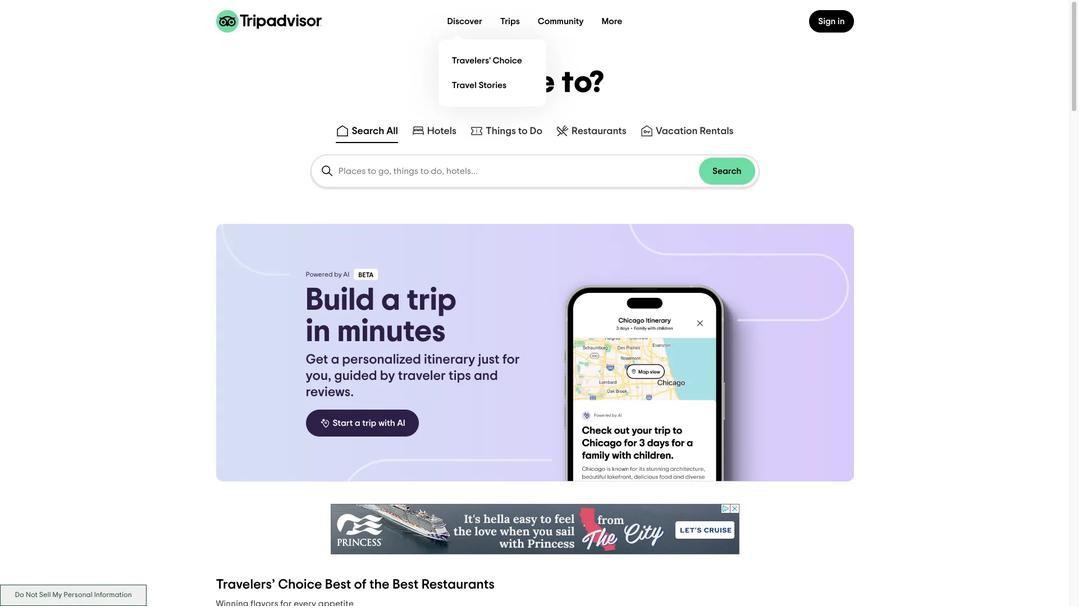 Task type: describe. For each thing, give the bounding box(es) containing it.
travelers' choice best of the best restaurants
[[216, 578, 495, 592]]

discover button
[[438, 10, 491, 33]]

where
[[465, 68, 556, 98]]

in inside build a trip in minutes get a personalized itinerary just for you, guided by traveler tips and reviews.
[[306, 316, 331, 348]]

more
[[602, 17, 622, 26]]

sell
[[39, 592, 51, 599]]

things to do link
[[470, 124, 543, 138]]

things to do
[[486, 126, 543, 136]]

choice for travelers'
[[278, 578, 322, 592]]

search button
[[699, 158, 755, 185]]

vacation rentals
[[656, 126, 734, 136]]

sign in link
[[809, 10, 854, 33]]

things
[[486, 126, 516, 136]]

do not sell my personal information button
[[0, 585, 147, 606]]

1 best from the left
[[325, 578, 351, 592]]

1 vertical spatial a
[[331, 353, 339, 367]]

menu containing travelers' choice
[[438, 39, 546, 107]]

trip for ai
[[362, 419, 377, 428]]

search for search
[[713, 167, 742, 176]]

0 horizontal spatial do
[[15, 592, 24, 599]]

all
[[386, 126, 398, 136]]

and
[[474, 370, 498, 383]]

minutes
[[337, 316, 446, 348]]

search image
[[320, 165, 334, 178]]

information
[[94, 592, 132, 599]]

community button
[[529, 10, 593, 33]]

vacation rentals link
[[640, 124, 734, 138]]

tips
[[449, 370, 471, 383]]

advertisement region
[[330, 504, 739, 555]]

with
[[378, 419, 395, 428]]

build a trip in minutes get a personalized itinerary just for you, guided by traveler tips and reviews.
[[306, 285, 520, 399]]

get
[[306, 353, 328, 367]]

choice for travelers'
[[493, 56, 522, 65]]

search search field containing search
[[311, 156, 758, 187]]

travel stories
[[452, 81, 507, 90]]

community
[[538, 17, 584, 26]]

build
[[306, 285, 375, 316]]

the
[[369, 578, 390, 592]]

powered by ai
[[306, 271, 349, 278]]

travel
[[452, 81, 477, 90]]

tab list containing search all
[[0, 120, 1070, 145]]

beta
[[358, 272, 374, 279]]

not
[[26, 592, 38, 599]]

travelers'
[[216, 578, 275, 592]]

personalized
[[342, 353, 421, 367]]

a for start
[[355, 419, 360, 428]]

travel stories link
[[447, 73, 537, 98]]

guided
[[334, 370, 377, 383]]



Task type: vqa. For each thing, say whether or not it's contained in the screenshot.
FRANCISCO,
no



Task type: locate. For each thing, give the bounding box(es) containing it.
where to?
[[465, 68, 605, 98]]

2 best from the left
[[392, 578, 419, 592]]

search all button
[[334, 122, 400, 143]]

a right build
[[381, 285, 400, 316]]

trip
[[407, 285, 456, 316], [362, 419, 377, 428]]

0 horizontal spatial a
[[331, 353, 339, 367]]

restaurants inside button
[[572, 126, 627, 136]]

0 vertical spatial ai
[[343, 271, 349, 278]]

search inside "button"
[[352, 126, 384, 136]]

sign
[[818, 17, 836, 26]]

itinerary
[[424, 353, 475, 367]]

tripadvisor image
[[216, 10, 321, 33]]

stories
[[479, 81, 507, 90]]

tab list
[[0, 120, 1070, 145]]

hotels
[[427, 126, 457, 136]]

search for search all
[[352, 126, 384, 136]]

a for build
[[381, 285, 400, 316]]

vacation rentals button
[[638, 122, 736, 143]]

vacation
[[656, 126, 698, 136]]

0 vertical spatial trip
[[407, 285, 456, 316]]

just
[[478, 353, 500, 367]]

0 horizontal spatial in
[[306, 316, 331, 348]]

1 vertical spatial do
[[15, 592, 24, 599]]

hotels link
[[412, 124, 457, 138]]

trips
[[500, 17, 520, 26]]

1 horizontal spatial by
[[380, 370, 395, 383]]

0 horizontal spatial by
[[334, 271, 342, 278]]

ai right the with
[[397, 419, 405, 428]]

start a trip with ai
[[333, 419, 405, 428]]

1 horizontal spatial in
[[838, 17, 845, 26]]

travelers' choice link
[[447, 48, 537, 73]]

1 horizontal spatial trip
[[407, 285, 456, 316]]

start a trip with ai button
[[306, 410, 419, 437]]

rentals
[[700, 126, 734, 136]]

menu
[[438, 39, 546, 107]]

0 vertical spatial restaurants
[[572, 126, 627, 136]]

trip inside build a trip in minutes get a personalized itinerary just for you, guided by traveler tips and reviews.
[[407, 285, 456, 316]]

choice
[[493, 56, 522, 65], [278, 578, 322, 592]]

hotels button
[[409, 122, 459, 143]]

1 horizontal spatial do
[[530, 126, 543, 136]]

1 vertical spatial by
[[380, 370, 395, 383]]

by
[[334, 271, 342, 278], [380, 370, 395, 383]]

1 horizontal spatial restaurants
[[572, 126, 627, 136]]

1 vertical spatial in
[[306, 316, 331, 348]]

restaurants
[[572, 126, 627, 136], [422, 578, 495, 592]]

search
[[352, 126, 384, 136], [713, 167, 742, 176]]

0 vertical spatial a
[[381, 285, 400, 316]]

trip for minutes
[[407, 285, 456, 316]]

reviews.
[[306, 386, 354, 399]]

a inside start a trip with ai 'button'
[[355, 419, 360, 428]]

1 horizontal spatial ai
[[397, 419, 405, 428]]

ai
[[343, 271, 349, 278], [397, 419, 405, 428]]

more button
[[593, 10, 631, 33]]

search all
[[352, 126, 398, 136]]

0 horizontal spatial trip
[[362, 419, 377, 428]]

search left all
[[352, 126, 384, 136]]

to?
[[562, 68, 605, 98]]

2 vertical spatial a
[[355, 419, 360, 428]]

do right to
[[530, 126, 543, 136]]

ai inside start a trip with ai 'button'
[[397, 419, 405, 428]]

1 horizontal spatial best
[[392, 578, 419, 592]]

0 vertical spatial do
[[530, 126, 543, 136]]

for
[[502, 353, 520, 367]]

trip inside 'button'
[[362, 419, 377, 428]]

search down rentals
[[713, 167, 742, 176]]

a right start at left bottom
[[355, 419, 360, 428]]

travelers' choice
[[452, 56, 522, 65]]

trips button
[[491, 10, 529, 33]]

2 horizontal spatial a
[[381, 285, 400, 316]]

by down personalized
[[380, 370, 395, 383]]

a right get at the bottom
[[331, 353, 339, 367]]

Search search field
[[311, 156, 758, 187], [338, 166, 699, 176]]

0 horizontal spatial restaurants
[[422, 578, 495, 592]]

my
[[52, 592, 62, 599]]

do left the not
[[15, 592, 24, 599]]

1 vertical spatial restaurants
[[422, 578, 495, 592]]

best
[[325, 578, 351, 592], [392, 578, 419, 592]]

search inside button
[[713, 167, 742, 176]]

in
[[838, 17, 845, 26], [306, 316, 331, 348]]

best left of
[[325, 578, 351, 592]]

things to do button
[[468, 122, 545, 143]]

0 horizontal spatial choice
[[278, 578, 322, 592]]

choice right travelers'
[[278, 578, 322, 592]]

a
[[381, 285, 400, 316], [331, 353, 339, 367], [355, 419, 360, 428]]

do not sell my personal information
[[15, 592, 132, 599]]

0 horizontal spatial best
[[325, 578, 351, 592]]

0 vertical spatial by
[[334, 271, 342, 278]]

choice up where
[[493, 56, 522, 65]]

1 horizontal spatial search
[[713, 167, 742, 176]]

0 horizontal spatial ai
[[343, 271, 349, 278]]

you,
[[306, 370, 331, 383]]

choice inside 'menu'
[[493, 56, 522, 65]]

sign in
[[818, 17, 845, 26]]

traveler
[[398, 370, 446, 383]]

by inside build a trip in minutes get a personalized itinerary just for you, guided by traveler tips and reviews.
[[380, 370, 395, 383]]

in up get at the bottom
[[306, 316, 331, 348]]

restaurants link
[[556, 124, 627, 138]]

1 vertical spatial trip
[[362, 419, 377, 428]]

start
[[333, 419, 353, 428]]

of
[[354, 578, 367, 592]]

1 vertical spatial search
[[713, 167, 742, 176]]

0 vertical spatial search
[[352, 126, 384, 136]]

in right the sign
[[838, 17, 845, 26]]

1 horizontal spatial choice
[[493, 56, 522, 65]]

1 horizontal spatial a
[[355, 419, 360, 428]]

ai left beta
[[343, 271, 349, 278]]

personal
[[64, 592, 92, 599]]

discover
[[447, 17, 482, 26]]

1 vertical spatial choice
[[278, 578, 322, 592]]

do
[[530, 126, 543, 136], [15, 592, 24, 599]]

0 vertical spatial choice
[[493, 56, 522, 65]]

by right 'powered'
[[334, 271, 342, 278]]

0 horizontal spatial search
[[352, 126, 384, 136]]

powered
[[306, 271, 333, 278]]

restaurants button
[[554, 122, 629, 143]]

1 vertical spatial ai
[[397, 419, 405, 428]]

to
[[518, 126, 528, 136]]

best right the
[[392, 578, 419, 592]]

0 vertical spatial in
[[838, 17, 845, 26]]

travelers'
[[452, 56, 491, 65]]



